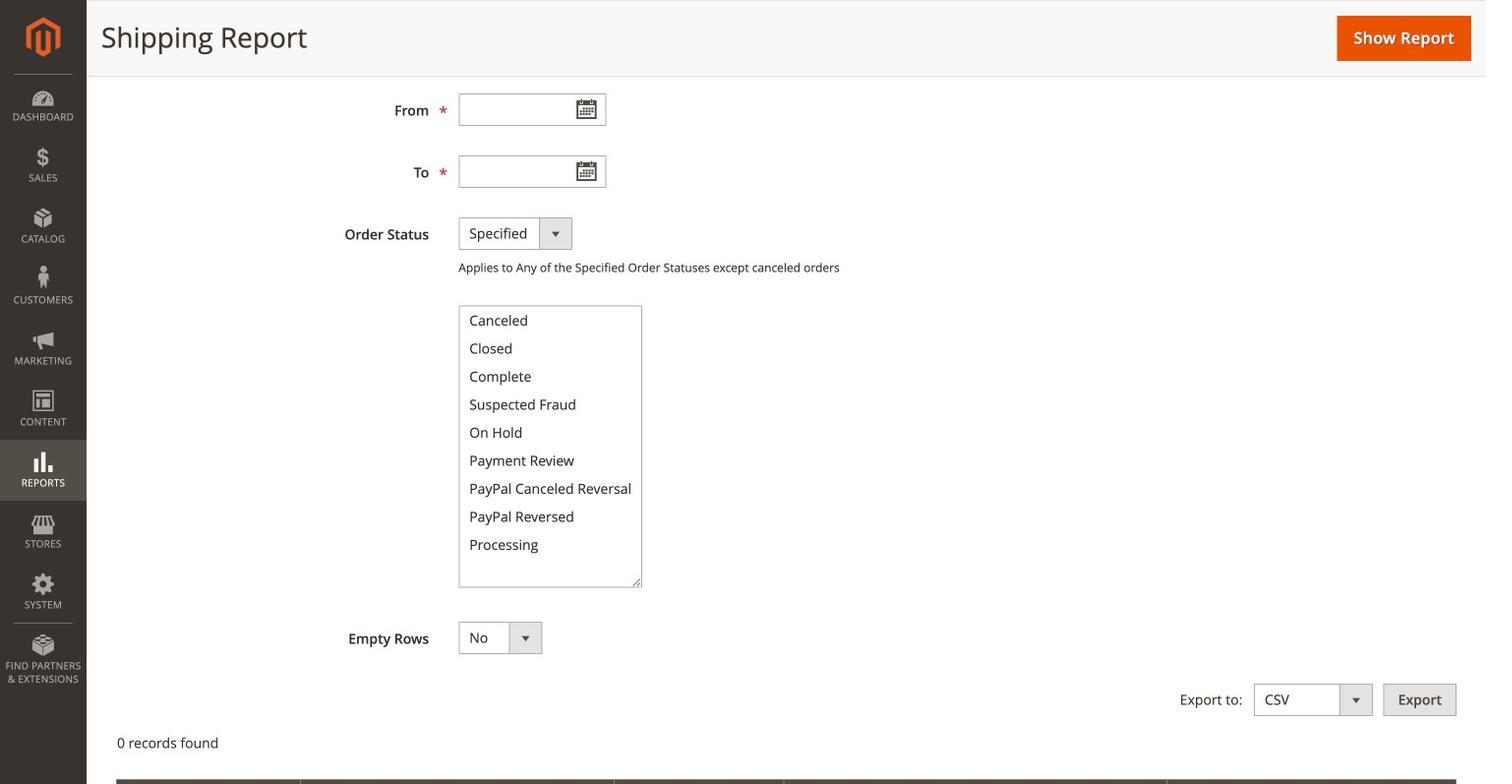 Task type: locate. For each thing, give the bounding box(es) containing it.
magento admin panel image
[[26, 17, 61, 57]]

menu bar
[[0, 74, 87, 696]]

None text field
[[459, 93, 606, 126], [459, 155, 606, 188], [459, 93, 606, 126], [459, 155, 606, 188]]



